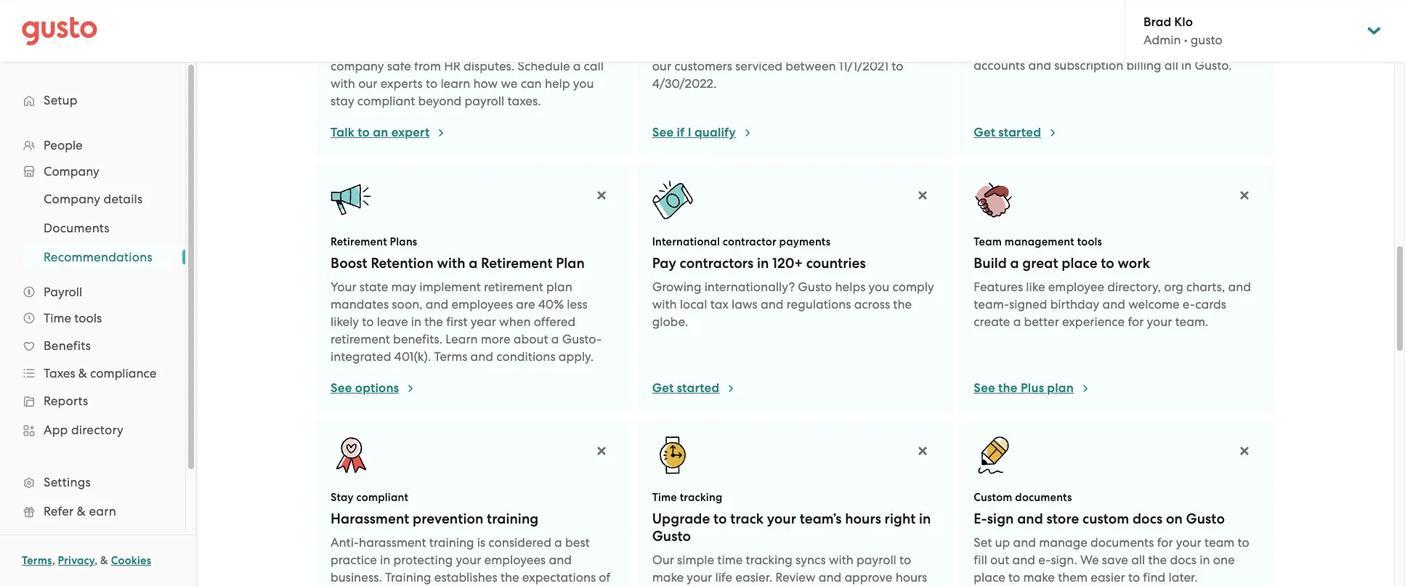 Task type: locate. For each thing, give the bounding box(es) containing it.
1 horizontal spatial time
[[717, 553, 743, 568]]

a inside retirement plans boost retention with a retirement plan
[[469, 255, 478, 272]]

company inside company details link
[[44, 192, 100, 206]]

0 vertical spatial e-
[[1183, 297, 1196, 312]]

team
[[974, 235, 1002, 249]]

to left the find
[[1129, 570, 1140, 585]]

in
[[845, 41, 855, 56], [1182, 58, 1192, 73], [757, 255, 769, 272], [411, 315, 421, 329], [919, 511, 931, 528], [380, 553, 391, 568], [1200, 553, 1210, 568]]

1 vertical spatial you
[[869, 280, 890, 294]]

upgrade inside gusto navigation element
[[44, 533, 96, 548]]

tools inside dropdown button
[[74, 311, 102, 326]]

help up schedule on the top left of page
[[526, 41, 551, 56]]

all right save
[[1132, 553, 1145, 568]]

0 horizontal spatial e-
[[1039, 553, 1051, 568]]

the inside the growing internationally? gusto helps you comply with local tax laws and regulations across the globe.
[[893, 297, 912, 312]]

them
[[1058, 570, 1088, 585]]

& left earn
[[77, 504, 86, 519]]

likely
[[331, 315, 359, 329]]

1 horizontal spatial e-
[[1183, 297, 1196, 312]]

leave
[[377, 315, 408, 329]]

2 vertical spatial tax
[[710, 297, 729, 312]]

docs up later. on the bottom of page
[[1170, 553, 1197, 568]]

a inside team management tools build a great place to work
[[1011, 255, 1019, 272]]

& inside dropdown button
[[78, 366, 87, 381]]

all down admin
[[1165, 58, 1179, 73]]

experience
[[1062, 315, 1125, 329]]

r&d
[[788, 24, 813, 39]]

2 vertical spatial employee
[[1048, 280, 1105, 294]]

0 horizontal spatial get started
[[652, 381, 720, 396]]

retention
[[371, 255, 434, 272]]

in inside 'your state may implement retirement plan mandates soon, and employees are 40% less likely to leave in the first year when offered retirement benefits. learn more about a gusto- integrated 401(k). terms and conditions apply.'
[[411, 315, 421, 329]]

your inside our simple time tracking syncs with payroll to make your life easier. review and approve hour
[[687, 570, 712, 585]]

make inside our simple time tracking syncs with payroll to make your life easier. review and approve hour
[[652, 570, 684, 585]]

in inside help your teams collaborate securely from anywhere while managing employee google accounts and subscription billing all in gusto.
[[1182, 58, 1192, 73]]

get for the bottommost get started link
[[652, 381, 674, 396]]

a down the signed
[[1014, 315, 1021, 329]]

can
[[501, 41, 523, 56], [521, 76, 542, 91]]

payroll up the approve
[[857, 553, 897, 568]]

your down welcome
[[1147, 315, 1173, 329]]

1 horizontal spatial started
[[999, 125, 1041, 140]]

with up "implement"
[[437, 255, 466, 272]]

1 vertical spatial from
[[414, 59, 441, 73]]

time
[[382, 24, 407, 39], [717, 553, 743, 568]]

can up disputes.
[[501, 41, 523, 56]]

1 horizontal spatial terms
[[434, 350, 468, 364]]

google
[[1189, 41, 1232, 55]]

gusto up the team
[[1186, 511, 1225, 528]]

time up off
[[382, 24, 407, 39]]

and down directory,
[[1103, 297, 1126, 312]]

your inside time tracking upgrade to track your team's hours right in gusto
[[767, 511, 796, 528]]

0 horizontal spatial documents
[[1015, 491, 1072, 504]]

list
[[0, 132, 185, 584], [0, 185, 185, 272]]

0 horizontal spatial retirement
[[331, 235, 387, 249]]

in down credit.
[[845, 41, 855, 56]]

gusto inside the growing internationally? gusto helps you comply with local tax laws and regulations across the globe.
[[798, 280, 832, 294]]

you inside the tracking time off, updating employee handbooks, and an off boarding checklist can help keep your company safe from hr disputes. schedule a call with our experts to learn how we can help you stay compliant beyond payroll taxes.
[[573, 76, 594, 91]]

1 horizontal spatial training
[[487, 511, 539, 528]]

in right right
[[919, 511, 931, 528]]

1 horizontal spatial all
[[1165, 58, 1179, 73]]

qualify
[[705, 24, 745, 39], [695, 125, 736, 140]]

0 vertical spatial tracking
[[680, 491, 723, 504]]

see if i qualify link
[[652, 124, 754, 142]]

up
[[995, 536, 1010, 550]]

for inside features like employee directory, org charts, and team-signed birthday and welcome e-cards create a better experience for your team.
[[1128, 315, 1144, 329]]

list containing people
[[0, 132, 185, 584]]

an inside you may qualify for the r&d tax credit. we've identified an average of $55,000 in tax credits for our customers serviced between 11/1/2021 to 4/30/2022.
[[710, 41, 725, 56]]

set up and manage documents for your team to fill out and e-sign. we save all the docs in one place to make them easier to find later.
[[974, 536, 1250, 585]]

0 vertical spatial payroll
[[465, 94, 505, 108]]

you up across
[[869, 280, 890, 294]]

from
[[1189, 23, 1216, 38], [414, 59, 441, 73]]

retirement up boost
[[331, 235, 387, 249]]

& for earn
[[77, 504, 86, 519]]

& right taxes
[[78, 366, 87, 381]]

to
[[892, 59, 904, 73], [426, 76, 438, 91], [358, 125, 370, 140], [1101, 255, 1115, 272], [362, 315, 374, 329], [714, 511, 727, 528], [1238, 536, 1250, 550], [900, 553, 911, 568], [1009, 570, 1020, 585], [1129, 570, 1140, 585]]

1 horizontal spatial employee
[[1048, 280, 1105, 294]]

compliant inside the tracking time off, updating employee handbooks, and an off boarding checklist can help keep your company safe from hr disputes. schedule a call with our experts to learn how we can help you stay compliant beyond payroll taxes.
[[357, 94, 415, 108]]

helps
[[835, 280, 866, 294]]

your down on
[[1176, 536, 1202, 550]]

with up globe. at the left bottom of page
[[652, 297, 677, 312]]

upgrade up 'privacy'
[[44, 533, 96, 548]]

2 company from the top
[[44, 192, 100, 206]]

terms down learn
[[434, 350, 468, 364]]

0 vertical spatial compliant
[[357, 94, 415, 108]]

& inside 'link'
[[77, 504, 86, 519]]

plan up 40%
[[547, 280, 572, 294]]

compliant up harassment in the bottom left of the page
[[357, 491, 408, 504]]

training inside anti-harassment training is considered a best practice in protecting your employees and business. training establishes the expectations
[[429, 536, 474, 550]]

get
[[974, 125, 996, 140], [652, 381, 674, 396]]

& down "upgrade" link
[[100, 554, 108, 568]]

may inside 'your state may implement retirement plan mandates soon, and employees are 40% less likely to leave in the first year when offered retirement benefits. learn more about a gusto- integrated 401(k). terms and conditions apply.'
[[391, 280, 416, 294]]

see left if
[[652, 125, 674, 140]]

help down schedule on the top left of page
[[545, 76, 570, 91]]

employees down considered
[[484, 553, 546, 568]]

1 horizontal spatial get started link
[[974, 124, 1059, 142]]

sign
[[987, 511, 1014, 528]]

retirement
[[484, 280, 543, 294], [331, 332, 390, 347]]

1 horizontal spatial make
[[1024, 570, 1055, 585]]

make down sign.
[[1024, 570, 1055, 585]]

life
[[715, 570, 733, 585]]

0 vertical spatial may
[[677, 24, 702, 39]]

and inside the tracking time off, updating employee handbooks, and an off boarding checklist can help keep your company safe from hr disputes. schedule a call with our experts to learn how we can help you stay compliant beyond payroll taxes.
[[331, 41, 354, 56]]

your up call
[[585, 41, 610, 56]]

1 vertical spatial &
[[77, 504, 86, 519]]

120+
[[773, 255, 803, 272]]

the up the find
[[1149, 553, 1167, 568]]

1 horizontal spatial upgrade
[[652, 511, 710, 528]]

less
[[567, 297, 588, 312]]

1 vertical spatial retirement
[[331, 332, 390, 347]]

1 vertical spatial training
[[429, 536, 474, 550]]

tracking
[[680, 491, 723, 504], [746, 553, 793, 568]]

klo
[[1175, 15, 1193, 30]]

your inside the tracking time off, updating employee handbooks, and an off boarding checklist can help keep your company safe from hr disputes. schedule a call with our experts to learn how we can help you stay compliant beyond payroll taxes.
[[585, 41, 610, 56]]

can up taxes.
[[521, 76, 542, 91]]

better
[[1024, 315, 1059, 329]]

see inside see options "link"
[[331, 381, 352, 396]]

hr
[[444, 59, 461, 73]]

collaborate
[[1071, 23, 1137, 38]]

the down considered
[[501, 570, 519, 585]]

find
[[1143, 570, 1166, 585]]

a
[[573, 59, 581, 73], [469, 255, 478, 272], [1011, 255, 1019, 272], [1014, 315, 1021, 329], [551, 332, 559, 347], [555, 536, 562, 550]]

see for boost retention with a retirement plan
[[331, 381, 352, 396]]

see options link
[[331, 380, 417, 398]]

settings
[[44, 475, 91, 490]]

and down syncs
[[819, 570, 842, 585]]

terms inside 'your state may implement retirement plan mandates soon, and employees are 40% less likely to leave in the first year when offered retirement benefits. learn more about a gusto- integrated 401(k). terms and conditions apply.'
[[434, 350, 468, 364]]

1 list from the top
[[0, 132, 185, 584]]

may up soon,
[[391, 280, 416, 294]]

tracking up easier.
[[746, 553, 793, 568]]

tracking time off, updating employee handbooks, and an off boarding checklist can help keep your company safe from hr disputes. schedule a call with our experts to learn how we can help you stay compliant beyond payroll taxes.
[[331, 24, 615, 108]]

and down "tracking"
[[331, 41, 354, 56]]

0 vertical spatial time
[[382, 24, 407, 39]]

get started link
[[974, 124, 1059, 142], [652, 380, 737, 398]]

gusto
[[1191, 33, 1223, 47]]

2 horizontal spatial an
[[710, 41, 725, 56]]

compliant inside stay compliant harassment prevention training
[[357, 491, 408, 504]]

the inside you may qualify for the r&d tax credit. we've identified an average of $55,000 in tax credits for our customers serviced between 11/1/2021 to 4/30/2022.
[[767, 24, 785, 39]]

for inside set up and manage documents for your team to fill out and e-sign. we save all the docs in one place to make them easier to find later.
[[1157, 536, 1173, 550]]

1 vertical spatial tracking
[[746, 553, 793, 568]]

updating
[[432, 24, 485, 39]]

1 horizontal spatial docs
[[1170, 553, 1197, 568]]

make
[[652, 570, 684, 585], [1024, 570, 1055, 585]]

1 vertical spatial all
[[1132, 553, 1145, 568]]

0 horizontal spatial an
[[357, 41, 372, 56]]

employee down the securely on the right of page
[[1130, 41, 1186, 55]]

0 horizontal spatial our
[[358, 76, 378, 91]]

to down mandates
[[362, 315, 374, 329]]

0 vertical spatial qualify
[[705, 24, 745, 39]]

1 vertical spatial docs
[[1170, 553, 1197, 568]]

off,
[[410, 24, 429, 39]]

plan inside 'your state may implement retirement plan mandates soon, and employees are 40% less likely to leave in the first year when offered retirement benefits. learn more about a gusto- integrated 401(k). terms and conditions apply.'
[[547, 280, 572, 294]]

an up customers
[[710, 41, 725, 56]]

fill
[[974, 553, 988, 568]]

the inside anti-harassment training is considered a best practice in protecting your employees and business. training establishes the expectations
[[501, 570, 519, 585]]

the inside set up and manage documents for your team to fill out and e-sign. we save all the docs in one place to make them easier to find later.
[[1149, 553, 1167, 568]]

0 horizontal spatial tax
[[710, 297, 729, 312]]

place
[[1062, 255, 1098, 272], [974, 570, 1006, 585]]

0 vertical spatial place
[[1062, 255, 1098, 272]]

compliance
[[90, 366, 157, 381]]

help
[[526, 41, 551, 56], [545, 76, 570, 91]]

company inside company dropdown button
[[44, 164, 99, 179]]

experts
[[381, 76, 423, 91]]

terms link
[[22, 554, 52, 568]]

2 horizontal spatial see
[[974, 381, 996, 396]]

features like employee directory, org charts, and team-signed birthday and welcome e-cards create a better experience for your team.
[[974, 280, 1251, 329]]

time for time tools
[[44, 311, 71, 326]]

international contractor payments pay contractors in 120+ countries
[[652, 235, 866, 272]]

in left 120+
[[757, 255, 769, 272]]

with right syncs
[[829, 553, 854, 568]]

company down people
[[44, 164, 99, 179]]

settings link
[[15, 469, 171, 496]]

0 horizontal spatial make
[[652, 570, 684, 585]]

an inside the tracking time off, updating employee handbooks, and an off boarding checklist can help keep your company safe from hr disputes. schedule a call with our experts to learn how we can help you stay compliant beyond payroll taxes.
[[357, 41, 372, 56]]

help your teams collaborate securely from anywhere while managing employee google accounts and subscription billing all in gusto.
[[974, 23, 1232, 73]]

docs left on
[[1133, 511, 1163, 528]]

an
[[357, 41, 372, 56], [710, 41, 725, 56], [373, 125, 388, 140]]

1 horizontal spatial our
[[652, 59, 672, 73]]

0 vertical spatial our
[[652, 59, 672, 73]]

in inside you may qualify for the r&d tax credit. we've identified an average of $55,000 in tax credits for our customers serviced between 11/1/2021 to 4/30/2022.
[[845, 41, 855, 56]]

our down identified
[[652, 59, 672, 73]]

make inside set up and manage documents for your team to fill out and e-sign. we save all the docs in one place to make them easier to find later.
[[1024, 570, 1055, 585]]

from down boarding
[[414, 59, 441, 73]]

e- inside set up and manage documents for your team to fill out and e-sign. we save all the docs in one place to make them easier to find later.
[[1039, 553, 1051, 568]]

to left work
[[1101, 255, 1115, 272]]

your up establishes
[[456, 553, 481, 568]]

earn
[[89, 504, 116, 519]]

birthday
[[1051, 297, 1100, 312]]

get started link down accounts
[[974, 124, 1059, 142]]

of
[[779, 41, 791, 56]]

taxes & compliance button
[[15, 360, 171, 387]]

may up identified
[[677, 24, 702, 39]]

a down offered
[[551, 332, 559, 347]]

0 horizontal spatial see
[[331, 381, 352, 396]]

0 horizontal spatial gusto
[[652, 528, 691, 545]]

1 vertical spatial started
[[677, 381, 720, 396]]

1 vertical spatial tools
[[74, 311, 102, 326]]

1 vertical spatial help
[[545, 76, 570, 91]]

see if i qualify
[[652, 125, 736, 140]]

easier
[[1091, 570, 1126, 585]]

0 vertical spatial from
[[1189, 23, 1216, 38]]

build
[[974, 255, 1007, 272]]

and inside anti-harassment training is considered a best practice in protecting your employees and business. training establishes the expectations
[[549, 553, 572, 568]]

0 horizontal spatial time
[[44, 311, 71, 326]]

, down "upgrade" link
[[95, 554, 98, 568]]

1 horizontal spatial time
[[652, 491, 677, 504]]

to up the beyond
[[426, 76, 438, 91]]

0 horizontal spatial retirement
[[331, 332, 390, 347]]

1 horizontal spatial tracking
[[746, 553, 793, 568]]

1 company from the top
[[44, 164, 99, 179]]

offered
[[534, 315, 576, 329]]

gusto up regulations
[[798, 280, 832, 294]]

1 horizontal spatial payroll
[[857, 553, 897, 568]]

1 vertical spatial upgrade
[[44, 533, 96, 548]]

see inside see the plus plan link
[[974, 381, 996, 396]]

0 horizontal spatial from
[[414, 59, 441, 73]]

with up "stay"
[[331, 76, 355, 91]]

privacy link
[[58, 554, 95, 568]]

tools down payroll dropdown button
[[74, 311, 102, 326]]

a right build
[[1011, 255, 1019, 272]]

you may qualify for the r&d tax credit. we've identified an average of $55,000 in tax credits for our customers serviced between 11/1/2021 to 4/30/2022.
[[652, 24, 937, 91]]

1 vertical spatial plan
[[1047, 381, 1074, 396]]

the down comply
[[893, 297, 912, 312]]

& for compliance
[[78, 366, 87, 381]]

0 vertical spatial started
[[999, 125, 1041, 140]]

0 horizontal spatial upgrade
[[44, 533, 96, 548]]

0 vertical spatial terms
[[434, 350, 468, 364]]

home image
[[22, 16, 97, 45]]

time for time tracking upgrade to track your team's hours right in gusto
[[652, 491, 677, 504]]

from inside help your teams collaborate securely from anywhere while managing employee google accounts and subscription billing all in gusto.
[[1189, 23, 1216, 38]]

your up anywhere
[[1004, 23, 1029, 38]]

0 vertical spatial time
[[44, 311, 71, 326]]

1 vertical spatial our
[[358, 76, 378, 91]]

place inside set up and manage documents for your team to fill out and e-sign. we save all the docs in one place to make them easier to find later.
[[974, 570, 1006, 585]]

managing
[[1067, 41, 1127, 55]]

international
[[652, 235, 720, 249]]

and up expectations on the left of the page
[[549, 553, 572, 568]]

documents
[[1015, 491, 1072, 504], [1091, 536, 1154, 550]]

docs inside custom documents e-sign and store custom docs on gusto
[[1133, 511, 1163, 528]]

0 horizontal spatial all
[[1132, 553, 1145, 568]]

reports link
[[15, 388, 171, 414]]

features
[[974, 280, 1023, 294]]

the left the first
[[425, 315, 443, 329]]

growing
[[652, 280, 702, 294]]

and inside custom documents e-sign and store custom docs on gusto
[[1018, 511, 1044, 528]]

a inside the tracking time off, updating employee handbooks, and an off boarding checklist can help keep your company safe from hr disputes. schedule a call with our experts to learn how we can help you stay compliant beyond payroll taxes.
[[573, 59, 581, 73]]

to left track
[[714, 511, 727, 528]]

you
[[652, 24, 674, 39]]

time up life
[[717, 553, 743, 568]]

2 horizontal spatial employee
[[1130, 41, 1186, 55]]

1 vertical spatial may
[[391, 280, 416, 294]]

e- up team.
[[1183, 297, 1196, 312]]

0 vertical spatial docs
[[1133, 511, 1163, 528]]

2 list from the top
[[0, 185, 185, 272]]

time inside time tools dropdown button
[[44, 311, 71, 326]]

tax up $55,000
[[816, 24, 835, 39]]

plan
[[547, 280, 572, 294], [1047, 381, 1074, 396]]

a inside 'your state may implement retirement plan mandates soon, and employees are 40% less likely to leave in the first year when offered retirement benefits. learn more about a gusto- integrated 401(k). terms and conditions apply.'
[[551, 332, 559, 347]]

e- inside features like employee directory, org charts, and team-signed birthday and welcome e-cards create a better experience for your team.
[[1183, 297, 1196, 312]]

you down call
[[573, 76, 594, 91]]

time down payroll in the left of the page
[[44, 311, 71, 326]]

payroll inside the tracking time off, updating employee handbooks, and an off boarding checklist can help keep your company safe from hr disputes. schedule a call with our experts to learn how we can help you stay compliant beyond payroll taxes.
[[465, 94, 505, 108]]

pay
[[652, 255, 677, 272]]

stay compliant harassment prevention training
[[331, 491, 539, 528]]

tax up 11/1/2021
[[858, 41, 877, 56]]

1 vertical spatial place
[[974, 570, 1006, 585]]

implement
[[419, 280, 481, 294]]

setup link
[[15, 87, 171, 113]]

0 horizontal spatial may
[[391, 280, 416, 294]]

gusto up our
[[652, 528, 691, 545]]

see for build a great place to work
[[974, 381, 996, 396]]

0 vertical spatial you
[[573, 76, 594, 91]]

0 horizontal spatial place
[[974, 570, 1006, 585]]

0 vertical spatial get started link
[[974, 124, 1059, 142]]

app directory link
[[15, 417, 171, 443]]

see left options
[[331, 381, 352, 396]]

documents inside custom documents e-sign and store custom docs on gusto
[[1015, 491, 1072, 504]]

1 make from the left
[[652, 570, 684, 585]]

average
[[728, 41, 776, 56]]

0 horizontal spatial plan
[[547, 280, 572, 294]]

billing
[[1127, 58, 1162, 73]]

2 make from the left
[[1024, 570, 1055, 585]]

place inside team management tools build a great place to work
[[1062, 255, 1098, 272]]

our
[[652, 59, 672, 73], [358, 76, 378, 91]]

list containing company details
[[0, 185, 185, 272]]

employees inside anti-harassment training is considered a best practice in protecting your employees and business. training establishes the expectations
[[484, 553, 546, 568]]

1 horizontal spatial get
[[974, 125, 996, 140]]

hours
[[845, 511, 881, 528]]

company button
[[15, 158, 171, 185]]

our down company
[[358, 76, 378, 91]]

compliant down experts
[[357, 94, 415, 108]]

1 horizontal spatial see
[[652, 125, 674, 140]]

tracking inside time tracking upgrade to track your team's hours right in gusto
[[680, 491, 723, 504]]

retirement up are
[[481, 255, 553, 272]]

with inside retirement plans boost retention with a retirement plan
[[437, 255, 466, 272]]

for down on
[[1157, 536, 1173, 550]]

1 horizontal spatial place
[[1062, 255, 1098, 272]]

tax inside the growing internationally? gusto helps you comply with local tax laws and regulations across the globe.
[[710, 297, 729, 312]]

0 vertical spatial retirement
[[331, 235, 387, 249]]

1 vertical spatial time
[[652, 491, 677, 504]]

1 horizontal spatial retirement
[[481, 255, 553, 272]]

e- down the manage on the bottom right
[[1039, 553, 1051, 568]]

our simple time tracking syncs with payroll to make your life easier. review and approve hour
[[652, 553, 927, 586]]

1 vertical spatial retirement
[[481, 255, 553, 272]]

your down simple at bottom
[[687, 570, 712, 585]]

1 vertical spatial company
[[44, 192, 100, 206]]

time up our
[[652, 491, 677, 504]]

tax left laws
[[710, 297, 729, 312]]

upgrade up simple at bottom
[[652, 511, 710, 528]]

2 horizontal spatial gusto
[[1186, 511, 1225, 528]]

1 horizontal spatial gusto
[[798, 280, 832, 294]]

identified
[[652, 41, 707, 56]]

gusto-
[[562, 332, 602, 347]]

0 vertical spatial get
[[974, 125, 996, 140]]

and inside the growing internationally? gusto helps you comply with local tax laws and regulations across the globe.
[[761, 297, 784, 312]]

documents up store
[[1015, 491, 1072, 504]]

1 horizontal spatial may
[[677, 24, 702, 39]]

time inside time tracking upgrade to track your team's hours right in gusto
[[652, 491, 677, 504]]

custom documents e-sign and store custom docs on gusto
[[974, 491, 1225, 528]]

0 horizontal spatial training
[[429, 536, 474, 550]]

in down harassment
[[380, 553, 391, 568]]

custom
[[1083, 511, 1130, 528]]

e- for e-sign and store custom docs on gusto
[[1039, 553, 1051, 568]]

0 horizontal spatial you
[[573, 76, 594, 91]]

retirement
[[331, 235, 387, 249], [481, 255, 553, 272]]

1 , from the left
[[52, 554, 55, 568]]

get down globe. at the left bottom of page
[[652, 381, 674, 396]]

may
[[677, 24, 702, 39], [391, 280, 416, 294]]

on
[[1166, 511, 1183, 528]]

0 vertical spatial documents
[[1015, 491, 1072, 504]]

qualify up average
[[705, 24, 745, 39]]

and inside our simple time tracking syncs with payroll to make your life easier. review and approve hour
[[819, 570, 842, 585]]

1 horizontal spatial ,
[[95, 554, 98, 568]]

your inside features like employee directory, org charts, and team-signed birthday and welcome e-cards create a better experience for your team.
[[1147, 315, 1173, 329]]

documents up save
[[1091, 536, 1154, 550]]

for down welcome
[[1128, 315, 1144, 329]]

an left expert
[[373, 125, 388, 140]]

started down globe. at the left bottom of page
[[677, 381, 720, 396]]

to inside you may qualify for the r&d tax credit. we've identified an average of $55,000 in tax credits for our customers serviced between 11/1/2021 to 4/30/2022.
[[892, 59, 904, 73]]

0 vertical spatial gusto
[[798, 280, 832, 294]]

make down our
[[652, 570, 684, 585]]

terms left privacy link at the left bottom of the page
[[22, 554, 52, 568]]

0 horizontal spatial tools
[[74, 311, 102, 326]]

get started down accounts
[[974, 125, 1041, 140]]

get started link down globe. at the left bottom of page
[[652, 380, 737, 398]]

0 vertical spatial can
[[501, 41, 523, 56]]

employees inside 'your state may implement retirement plan mandates soon, and employees are 40% less likely to leave in the first year when offered retirement benefits. learn more about a gusto- integrated 401(k). terms and conditions apply.'
[[452, 297, 513, 312]]

0 vertical spatial &
[[78, 366, 87, 381]]

1 vertical spatial time
[[717, 553, 743, 568]]

time inside our simple time tracking syncs with payroll to make your life easier. review and approve hour
[[717, 553, 743, 568]]

0 horizontal spatial ,
[[52, 554, 55, 568]]

qualify inside you may qualify for the r&d tax credit. we've identified an average of $55,000 in tax credits for our customers serviced between 11/1/2021 to 4/30/2022.
[[705, 24, 745, 39]]

employee inside the tracking time off, updating employee handbooks, and an off boarding checklist can help keep your company safe from hr disputes. schedule a call with our experts to learn how we can help you stay compliant beyond payroll taxes.
[[488, 24, 545, 39]]

0 horizontal spatial get
[[652, 381, 674, 396]]

all inside help your teams collaborate securely from anywhere while managing employee google accounts and subscription billing all in gusto.
[[1165, 58, 1179, 73]]

get started
[[974, 125, 1041, 140], [652, 381, 720, 396]]

and inside help your teams collaborate securely from anywhere while managing employee google accounts and subscription billing all in gusto.
[[1029, 58, 1052, 73]]



Task type: describe. For each thing, give the bounding box(es) containing it.
across
[[854, 297, 890, 312]]

see the plus plan
[[974, 381, 1074, 396]]

tools inside team management tools build a great place to work
[[1077, 235, 1103, 249]]

taxes.
[[508, 94, 541, 108]]

plus
[[1021, 381, 1044, 396]]

e- for build a great place to work
[[1183, 297, 1196, 312]]

internationally?
[[705, 280, 795, 294]]

2 vertical spatial &
[[100, 554, 108, 568]]

boarding
[[394, 41, 447, 56]]

your inside set up and manage documents for your team to fill out and e-sign. we save all the docs in one place to make them easier to find later.
[[1176, 536, 1202, 550]]

documents
[[44, 221, 110, 235]]

benefits link
[[15, 333, 171, 359]]

company details
[[44, 192, 143, 206]]

0 horizontal spatial started
[[677, 381, 720, 396]]

subscription
[[1055, 58, 1124, 73]]

team
[[1205, 536, 1235, 550]]

business.
[[331, 570, 382, 585]]

cards
[[1196, 297, 1227, 312]]

out
[[991, 553, 1010, 568]]

company for company details
[[44, 192, 100, 206]]

to inside 'your state may implement retirement plan mandates soon, and employees are 40% less likely to leave in the first year when offered retirement benefits. learn more about a gusto- integrated 401(k). terms and conditions apply.'
[[362, 315, 374, 329]]

in inside set up and manage documents for your team to fill out and e-sign. we save all the docs in one place to make them easier to find later.
[[1200, 553, 1210, 568]]

tracking inside our simple time tracking syncs with payroll to make your life easier. review and approve hour
[[746, 553, 793, 568]]

prevention
[[413, 511, 484, 528]]

cookies
[[111, 554, 151, 568]]

credit.
[[838, 24, 874, 39]]

2 , from the left
[[95, 554, 98, 568]]

gusto inside time tracking upgrade to track your team's hours right in gusto
[[652, 528, 691, 545]]

see options
[[331, 381, 399, 396]]

your
[[331, 280, 357, 294]]

to inside our simple time tracking syncs with payroll to make your life easier. review and approve hour
[[900, 553, 911, 568]]

a inside anti-harassment training is considered a best practice in protecting your employees and business. training establishes the expectations
[[555, 536, 562, 550]]

payroll inside our simple time tracking syncs with payroll to make your life easier. review and approve hour
[[857, 553, 897, 568]]

right
[[885, 511, 916, 528]]

setup
[[44, 93, 78, 108]]

recommendations link
[[26, 244, 171, 270]]

time tools
[[44, 311, 102, 326]]

and right charts,
[[1229, 280, 1251, 294]]

documents link
[[26, 215, 171, 241]]

1 horizontal spatial an
[[373, 125, 388, 140]]

more
[[481, 332, 511, 347]]

set
[[974, 536, 992, 550]]

employee inside help your teams collaborate securely from anywhere while managing employee google accounts and subscription billing all in gusto.
[[1130, 41, 1186, 55]]

establishes
[[434, 570, 498, 585]]

employee inside features like employee directory, org charts, and team-signed birthday and welcome e-cards create a better experience for your team.
[[1048, 280, 1105, 294]]

considered
[[489, 536, 551, 550]]

you inside the growing internationally? gusto helps you comply with local tax laws and regulations across the globe.
[[869, 280, 890, 294]]

for right credits
[[921, 41, 937, 56]]

to right the team
[[1238, 536, 1250, 550]]

anti-harassment training is considered a best practice in protecting your employees and business. training establishes the expectations 
[[331, 536, 615, 586]]

one
[[1213, 553, 1235, 568]]

benefits.
[[393, 332, 443, 347]]

anywhere
[[974, 41, 1031, 55]]

is
[[477, 536, 486, 550]]

to right the talk
[[358, 125, 370, 140]]

training inside stay compliant harassment prevention training
[[487, 511, 539, 528]]

mandates
[[331, 297, 389, 312]]

while
[[1034, 41, 1064, 55]]

our inside you may qualify for the r&d tax credit. we've identified an average of $55,000 in tax credits for our customers serviced between 11/1/2021 to 4/30/2022.
[[652, 59, 672, 73]]

1 vertical spatial get started
[[652, 381, 720, 396]]

to down out
[[1009, 570, 1020, 585]]

may inside you may qualify for the r&d tax credit. we've identified an average of $55,000 in tax credits for our customers serviced between 11/1/2021 to 4/30/2022.
[[677, 24, 702, 39]]

your inside help your teams collaborate securely from anywhere while managing employee google accounts and subscription billing all in gusto.
[[1004, 23, 1029, 38]]

local
[[680, 297, 707, 312]]

countries
[[806, 255, 866, 272]]

team management tools build a great place to work
[[974, 235, 1150, 272]]

anti-
[[331, 536, 359, 550]]

the left plus
[[999, 381, 1018, 396]]

recommendations
[[44, 250, 152, 265]]

see inside see if i qualify link
[[652, 125, 674, 140]]

see the plus plan link
[[974, 380, 1092, 398]]

in inside international contractor payments pay contractors in 120+ countries
[[757, 255, 769, 272]]

org
[[1164, 280, 1184, 294]]

get for get started link to the right
[[974, 125, 996, 140]]

learn
[[441, 76, 470, 91]]

docs inside set up and manage documents for your team to fill out and e-sign. we save all the docs in one place to make them easier to find later.
[[1170, 553, 1197, 568]]

1 horizontal spatial get started
[[974, 125, 1041, 140]]

contractors
[[680, 255, 754, 272]]

with inside the tracking time off, updating employee handbooks, and an off boarding checklist can help keep your company safe from hr disputes. schedule a call with our experts to learn how we can help you stay compliant beyond payroll taxes.
[[331, 76, 355, 91]]

upgrade link
[[15, 528, 171, 554]]

gusto inside custom documents e-sign and store custom docs on gusto
[[1186, 511, 1225, 528]]

syncs
[[796, 553, 826, 568]]

integrated
[[331, 350, 391, 364]]

checklist
[[450, 41, 498, 56]]

and right out
[[1013, 553, 1036, 568]]

e-
[[974, 511, 988, 528]]

review
[[776, 570, 816, 585]]

talk to an expert
[[331, 125, 430, 140]]

with inside our simple time tracking syncs with payroll to make your life easier. review and approve hour
[[829, 553, 854, 568]]

reports
[[44, 394, 88, 408]]

app
[[44, 423, 68, 437]]

1 vertical spatial qualify
[[695, 125, 736, 140]]

in inside time tracking upgrade to track your team's hours right in gusto
[[919, 511, 931, 528]]

and down "implement"
[[426, 297, 449, 312]]

disputes.
[[464, 59, 515, 73]]

stay
[[331, 491, 354, 504]]

approve
[[845, 570, 893, 585]]

to inside team management tools build a great place to work
[[1101, 255, 1115, 272]]

your inside anti-harassment training is considered a best practice in protecting your employees and business. training establishes the expectations
[[456, 553, 481, 568]]

our inside the tracking time off, updating employee handbooks, and an off boarding checklist can help keep your company safe from hr disputes. schedule a call with our experts to learn how we can help you stay compliant beyond payroll taxes.
[[358, 76, 378, 91]]

to inside the tracking time off, updating employee handbooks, and an off boarding checklist can help keep your company safe from hr disputes. schedule a call with our experts to learn how we can help you stay compliant beyond payroll taxes.
[[426, 76, 438, 91]]

work
[[1118, 255, 1150, 272]]

team.
[[1176, 315, 1209, 329]]

0 vertical spatial tax
[[816, 24, 835, 39]]

signed
[[1009, 297, 1048, 312]]

upgrade inside time tracking upgrade to track your team's hours right in gusto
[[652, 511, 710, 528]]

comply
[[893, 280, 934, 294]]

we
[[1081, 553, 1099, 568]]

0 vertical spatial help
[[526, 41, 551, 56]]

directory,
[[1108, 280, 1161, 294]]

with inside the growing internationally? gusto helps you comply with local tax laws and regulations across the globe.
[[652, 297, 677, 312]]

and down 'more'
[[471, 350, 493, 364]]

refer & earn
[[44, 504, 116, 519]]

tracking
[[331, 24, 379, 39]]

to inside time tracking upgrade to track your team's hours right in gusto
[[714, 511, 727, 528]]

first
[[446, 315, 468, 329]]

all inside set up and manage documents for your team to fill out and e-sign. we save all the docs in one place to make them easier to find later.
[[1132, 553, 1145, 568]]

company details link
[[26, 186, 171, 212]]

gusto navigation element
[[0, 62, 185, 586]]

charts,
[[1187, 280, 1225, 294]]

for up average
[[748, 24, 764, 39]]

plan inside see the plus plan link
[[1047, 381, 1074, 396]]

beyond
[[418, 94, 462, 108]]

time inside the tracking time off, updating employee handbooks, and an off boarding checklist can help keep your company safe from hr disputes. schedule a call with our experts to learn how we can help you stay compliant beyond payroll taxes.
[[382, 24, 407, 39]]

laws
[[732, 297, 758, 312]]

accounts
[[974, 58, 1026, 73]]

in inside anti-harassment training is considered a best practice in protecting your employees and business. training establishes the expectations
[[380, 553, 391, 568]]

taxes & compliance
[[44, 366, 157, 381]]

are
[[516, 297, 535, 312]]

a inside features like employee directory, org charts, and team-signed birthday and welcome e-cards create a better experience for your team.
[[1014, 315, 1021, 329]]

and right the up
[[1013, 536, 1036, 550]]

1 vertical spatial can
[[521, 76, 542, 91]]

welcome
[[1129, 297, 1180, 312]]

cookies button
[[111, 552, 151, 570]]

0 horizontal spatial terms
[[22, 554, 52, 568]]

company for company
[[44, 164, 99, 179]]

practice
[[331, 553, 377, 568]]

the inside 'your state may implement retirement plan mandates soon, and employees are 40% less likely to leave in the first year when offered retirement benefits. learn more about a gusto- integrated 401(k). terms and conditions apply.'
[[425, 315, 443, 329]]

1 vertical spatial tax
[[858, 41, 877, 56]]

stay
[[331, 94, 354, 108]]

refer
[[44, 504, 74, 519]]

from inside the tracking time off, updating employee handbooks, and an off boarding checklist can help keep your company safe from hr disputes. schedule a call with our experts to learn how we can help you stay compliant beyond payroll taxes.
[[414, 59, 441, 73]]

safe
[[387, 59, 411, 73]]

1 horizontal spatial retirement
[[484, 280, 543, 294]]

documents inside set up and manage documents for your team to fill out and e-sign. we save all the docs in one place to make them easier to find later.
[[1091, 536, 1154, 550]]

gusto.
[[1195, 58, 1232, 73]]

1 vertical spatial get started link
[[652, 380, 737, 398]]

customers
[[675, 59, 732, 73]]



Task type: vqa. For each thing, say whether or not it's contained in the screenshot.


